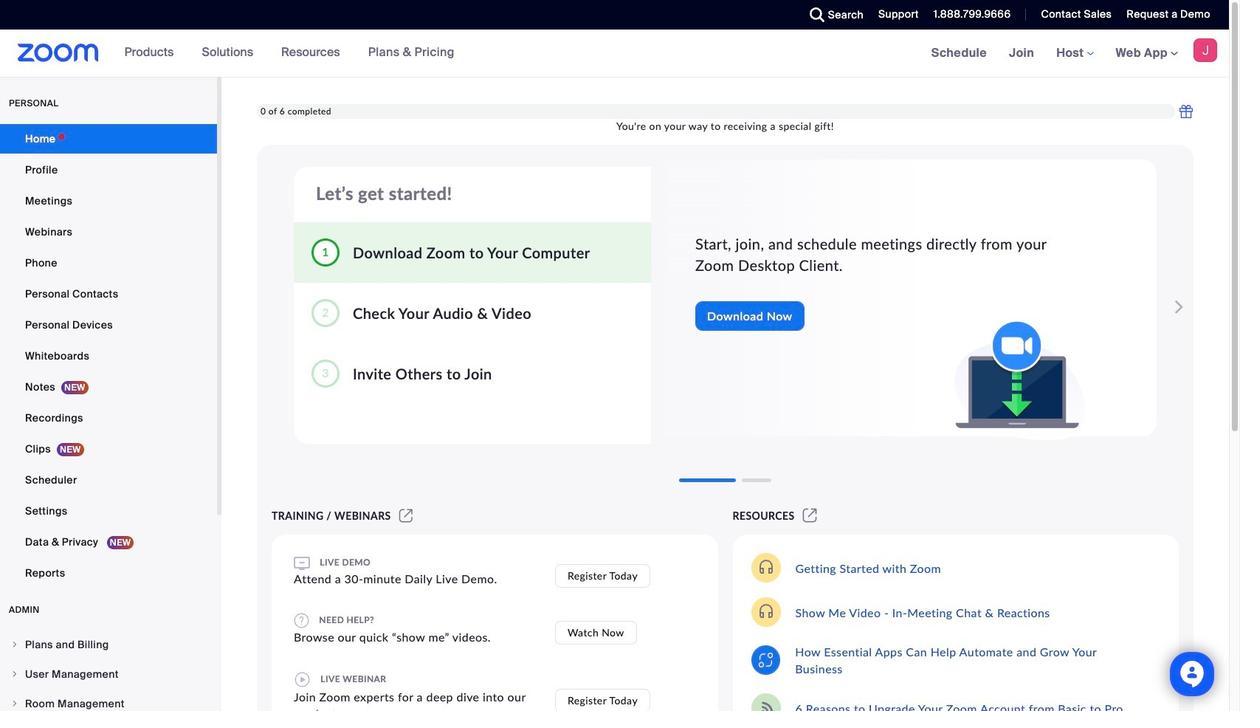 Task type: locate. For each thing, give the bounding box(es) containing it.
0 vertical spatial right image
[[10, 670, 19, 679]]

banner
[[0, 30, 1229, 78]]

menu item
[[0, 631, 217, 659], [0, 660, 217, 688], [0, 690, 217, 711]]

1 vertical spatial menu item
[[0, 660, 217, 688]]

2 right image from the top
[[10, 699, 19, 708]]

right image for third menu item from the top
[[10, 699, 19, 708]]

1 vertical spatial right image
[[10, 699, 19, 708]]

next image
[[1171, 292, 1192, 322]]

window new image
[[397, 509, 415, 522], [801, 509, 820, 522]]

0 vertical spatial menu item
[[0, 631, 217, 659]]

1 horizontal spatial window new image
[[801, 509, 820, 522]]

right image for second menu item from the top of the admin menu menu
[[10, 670, 19, 679]]

right image
[[10, 670, 19, 679], [10, 699, 19, 708]]

2 vertical spatial menu item
[[0, 690, 217, 711]]

1 right image from the top
[[10, 670, 19, 679]]

0 horizontal spatial window new image
[[397, 509, 415, 522]]

2 window new image from the left
[[801, 509, 820, 522]]

right image
[[10, 640, 19, 649]]

meetings navigation
[[921, 30, 1229, 78]]



Task type: describe. For each thing, give the bounding box(es) containing it.
admin menu menu
[[0, 631, 217, 711]]

profile picture image
[[1194, 38, 1218, 62]]

1 menu item from the top
[[0, 631, 217, 659]]

product information navigation
[[113, 30, 466, 77]]

2 menu item from the top
[[0, 660, 217, 688]]

3 menu item from the top
[[0, 690, 217, 711]]

personal menu menu
[[0, 124, 217, 589]]

zoom logo image
[[18, 44, 99, 62]]

1 window new image from the left
[[397, 509, 415, 522]]



Task type: vqa. For each thing, say whether or not it's contained in the screenshot.
'Web App' dropdown button
no



